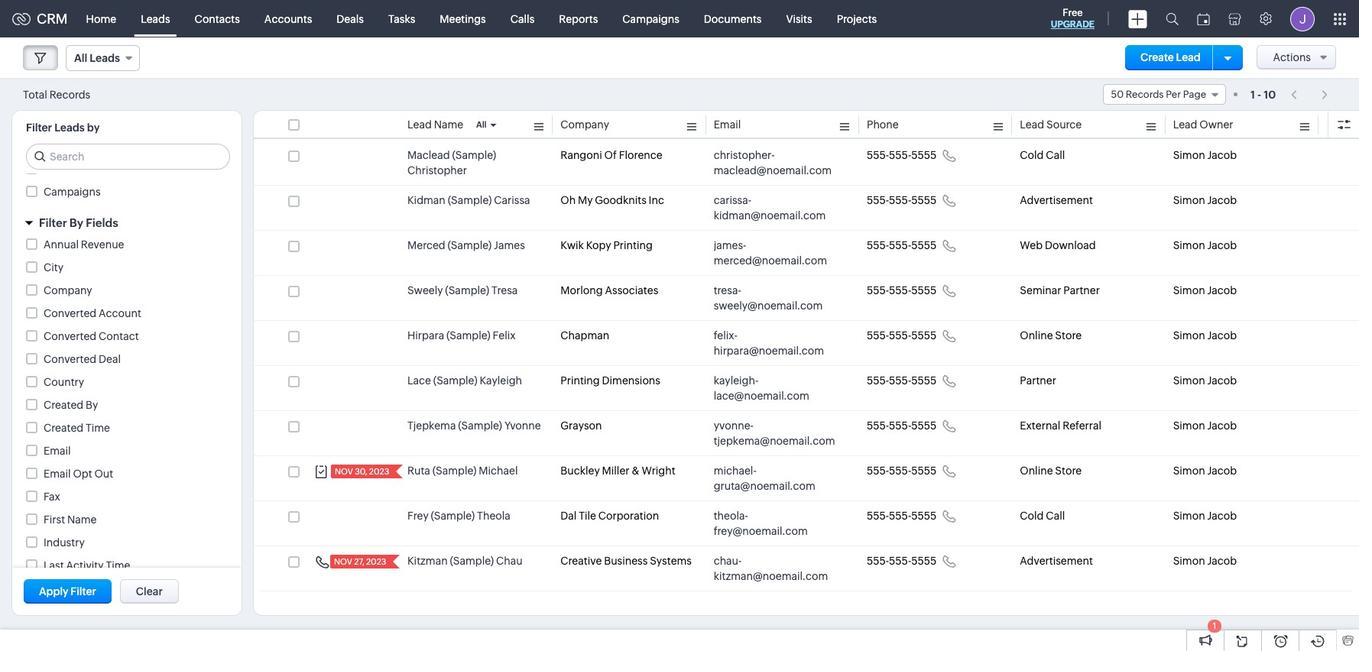 Task type: locate. For each thing, give the bounding box(es) containing it.
6 5555 from the top
[[912, 375, 937, 387]]

2 simon jacob from the top
[[1174, 194, 1237, 206]]

0 horizontal spatial leads
[[54, 122, 85, 134]]

store for michael- gruta@noemail.com
[[1056, 465, 1082, 477]]

1 vertical spatial nov
[[334, 557, 352, 567]]

nov for kitzman
[[334, 557, 352, 567]]

30,
[[355, 467, 368, 476]]

james- merced@noemail.com link
[[714, 238, 837, 268]]

(sample) left felix
[[447, 330, 491, 342]]

lace (sample) kayleigh
[[408, 375, 522, 387]]

2 store from the top
[[1056, 465, 1082, 477]]

0 vertical spatial filter
[[26, 122, 52, 134]]

6 simon jacob from the top
[[1174, 375, 1237, 387]]

1 vertical spatial online
[[1020, 465, 1053, 477]]

(sample) inside hirpara (sample) felix link
[[447, 330, 491, 342]]

0 vertical spatial cold
[[1020, 149, 1044, 161]]

1 vertical spatial partner
[[1020, 375, 1057, 387]]

partner right seminar
[[1064, 284, 1100, 297]]

1 vertical spatial store
[[1056, 465, 1082, 477]]

5 jacob from the top
[[1208, 330, 1237, 342]]

0 horizontal spatial name
[[67, 514, 97, 526]]

(sample) left the tresa
[[445, 284, 490, 297]]

filter down activity
[[71, 586, 96, 598]]

(sample) for carissa
[[448, 194, 492, 206]]

records inside 50 records per page field
[[1126, 89, 1164, 100]]

carissa- kidman@noemail.com link
[[714, 193, 837, 223]]

0 vertical spatial campaigns
[[623, 13, 680, 25]]

(sample) inside merced (sample) james link
[[448, 239, 492, 252]]

4 555-555-5555 from the top
[[867, 284, 937, 297]]

nov inside nov 27, 2023 "link"
[[334, 557, 352, 567]]

company down city
[[44, 284, 92, 297]]

name right first
[[67, 514, 97, 526]]

loading image
[[93, 93, 100, 98]]

10 5555 from the top
[[912, 555, 937, 567]]

download
[[1045, 239, 1096, 252]]

buckley
[[561, 465, 600, 477]]

chapman
[[561, 330, 610, 342]]

merced (sample) james
[[408, 239, 525, 252]]

name up maclead
[[434, 119, 464, 131]]

create lead button
[[1126, 45, 1216, 70]]

create lead
[[1141, 51, 1201, 63]]

4 jacob from the top
[[1208, 284, 1237, 297]]

simon jacob for yvonne- tjepkema@noemail.com
[[1174, 420, 1237, 432]]

documents link
[[692, 0, 774, 37]]

1 store from the top
[[1056, 330, 1082, 342]]

5 5555 from the top
[[912, 330, 937, 342]]

profile element
[[1282, 0, 1324, 37]]

advertisement for carissa- kidman@noemail.com
[[1020, 194, 1093, 206]]

theola-
[[714, 510, 749, 522]]

kitzman
[[408, 555, 448, 567]]

0 vertical spatial converted
[[44, 307, 96, 320]]

(sample) inside maclead (sample) christopher
[[452, 149, 496, 161]]

27,
[[354, 557, 365, 567]]

1 vertical spatial call
[[1046, 510, 1065, 522]]

1 for 1
[[1213, 622, 1217, 631]]

email up fax
[[44, 468, 71, 480]]

(sample) for christopher
[[452, 149, 496, 161]]

10 555-555-5555 from the top
[[867, 555, 937, 567]]

1 horizontal spatial campaigns
[[623, 13, 680, 25]]

simon for yvonne- tjepkema@noemail.com
[[1174, 420, 1206, 432]]

8 5555 from the top
[[912, 465, 937, 477]]

leads up loading icon
[[90, 52, 120, 64]]

felix-
[[714, 330, 738, 342]]

(sample) left james
[[448, 239, 492, 252]]

2 horizontal spatial leads
[[141, 13, 170, 25]]

printing right kopy
[[614, 239, 653, 252]]

lead for lead owner
[[1174, 119, 1198, 131]]

2 5555 from the top
[[912, 194, 937, 206]]

3 simon jacob from the top
[[1174, 239, 1237, 252]]

Search text field
[[27, 145, 229, 169]]

external referral
[[1020, 420, 1102, 432]]

1 vertical spatial company
[[44, 284, 92, 297]]

carissa
[[494, 194, 530, 206]]

converted up country
[[44, 353, 96, 366]]

ruta (sample) michael
[[408, 465, 518, 477]]

by inside dropdown button
[[69, 216, 83, 229]]

0 horizontal spatial 1
[[1213, 622, 1217, 631]]

8 jacob from the top
[[1208, 465, 1237, 477]]

lead
[[1177, 51, 1201, 63], [408, 119, 432, 131], [1020, 119, 1045, 131], [1174, 119, 1198, 131]]

online store down seminar partner
[[1020, 330, 1082, 342]]

0 vertical spatial all
[[74, 52, 87, 64]]

1 vertical spatial campaigns
[[44, 186, 101, 198]]

kwik
[[561, 239, 584, 252]]

7 simon from the top
[[1174, 420, 1206, 432]]

records for 50
[[1126, 89, 1164, 100]]

all up total records
[[74, 52, 87, 64]]

row group
[[254, 141, 1360, 592]]

by up annual revenue
[[69, 216, 83, 229]]

2 advertisement from the top
[[1020, 555, 1093, 567]]

2023 for kitzman (sample) chau
[[366, 557, 386, 567]]

(sample) inside sweely (sample) tresa link
[[445, 284, 490, 297]]

1 horizontal spatial name
[[434, 119, 464, 131]]

50
[[1112, 89, 1124, 100]]

2023 right the "27,"
[[366, 557, 386, 567]]

0 vertical spatial printing
[[614, 239, 653, 252]]

1 vertical spatial online store
[[1020, 465, 1082, 477]]

5 simon jacob from the top
[[1174, 330, 1237, 342]]

jacob for christopher- maclead@noemail.com
[[1208, 149, 1237, 161]]

row group containing maclead (sample) christopher
[[254, 141, 1360, 592]]

simon for james- merced@noemail.com
[[1174, 239, 1206, 252]]

jacob for kayleigh- lace@noemail.com
[[1208, 375, 1237, 387]]

(sample) right frey
[[431, 510, 475, 522]]

all for all
[[476, 120, 487, 129]]

lead inside button
[[1177, 51, 1201, 63]]

2 jacob from the top
[[1208, 194, 1237, 206]]

2 cold from the top
[[1020, 510, 1044, 522]]

records left loading icon
[[49, 88, 90, 101]]

0 vertical spatial online
[[1020, 330, 1053, 342]]

0 vertical spatial cold call
[[1020, 149, 1065, 161]]

chau
[[496, 555, 523, 567]]

1 555-555-5555 from the top
[[867, 149, 937, 161]]

0 vertical spatial 2023
[[369, 467, 389, 476]]

activity
[[66, 560, 104, 572]]

filter
[[26, 122, 52, 134], [39, 216, 67, 229], [71, 586, 96, 598]]

campaigns inside campaigns link
[[623, 13, 680, 25]]

lead for lead source
[[1020, 119, 1045, 131]]

0 vertical spatial nov
[[335, 467, 353, 476]]

last activity time
[[44, 560, 130, 572]]

4 simon from the top
[[1174, 284, 1206, 297]]

nov left 30, on the bottom left of the page
[[335, 467, 353, 476]]

notes
[[44, 163, 73, 175]]

1 vertical spatial leads
[[90, 52, 120, 64]]

apply filter button
[[24, 580, 112, 604]]

(sample) inside ruta (sample) michael link
[[433, 465, 477, 477]]

nov left the "27,"
[[334, 557, 352, 567]]

revenue
[[81, 239, 124, 251]]

campaigns right reports link
[[623, 13, 680, 25]]

online down seminar
[[1020, 330, 1053, 342]]

leads right home link
[[141, 13, 170, 25]]

9 simon jacob from the top
[[1174, 510, 1237, 522]]

5 555-555-5555 from the top
[[867, 330, 937, 342]]

deals
[[337, 13, 364, 25]]

1 vertical spatial 2023
[[366, 557, 386, 567]]

cold call
[[1020, 149, 1065, 161], [1020, 510, 1065, 522]]

simon for felix- hirpara@noemail.com
[[1174, 330, 1206, 342]]

source
[[1047, 119, 1082, 131]]

online store down external referral
[[1020, 465, 1082, 477]]

1 5555 from the top
[[912, 149, 937, 161]]

1 simon from the top
[[1174, 149, 1206, 161]]

jacob for carissa- kidman@noemail.com
[[1208, 194, 1237, 206]]

lead up maclead
[[408, 119, 432, 131]]

kitzman (sample) chau link
[[408, 554, 523, 569]]

tjepkema (sample) yvonne link
[[408, 418, 541, 434]]

online down 'external'
[[1020, 465, 1053, 477]]

1 vertical spatial time
[[106, 560, 130, 572]]

profile image
[[1291, 7, 1315, 31]]

555-555-5555 for christopher- maclead@noemail.com
[[867, 149, 937, 161]]

kidman (sample) carissa link
[[408, 193, 530, 208]]

2 created from the top
[[44, 422, 83, 434]]

1 vertical spatial cold
[[1020, 510, 1044, 522]]

0 horizontal spatial partner
[[1020, 375, 1057, 387]]

0 vertical spatial advertisement
[[1020, 194, 1093, 206]]

1 vertical spatial created
[[44, 422, 83, 434]]

1 horizontal spatial all
[[476, 120, 487, 129]]

2 call from the top
[[1046, 510, 1065, 522]]

(sample) left "chau"
[[450, 555, 494, 567]]

jacob for chau- kitzman@noemail.com
[[1208, 555, 1237, 567]]

0 vertical spatial name
[[434, 119, 464, 131]]

lead left source
[[1020, 119, 1045, 131]]

1 call from the top
[[1046, 149, 1065, 161]]

goodknits
[[595, 194, 647, 206]]

1 online from the top
[[1020, 330, 1053, 342]]

nov inside nov 30, 2023 link
[[335, 467, 353, 476]]

8 555-555-5555 from the top
[[867, 465, 937, 477]]

filter for filter leads by
[[26, 122, 52, 134]]

store down external referral
[[1056, 465, 1082, 477]]

6 555-555-5555 from the top
[[867, 375, 937, 387]]

records
[[49, 88, 90, 101], [1126, 89, 1164, 100]]

felix- hirpara@noemail.com link
[[714, 328, 837, 359]]

created down created by
[[44, 422, 83, 434]]

by up created time
[[86, 399, 98, 411]]

0 vertical spatial call
[[1046, 149, 1065, 161]]

(sample) right ruta
[[433, 465, 477, 477]]

jacob for theola- frey@noemail.com
[[1208, 510, 1237, 522]]

0 horizontal spatial by
[[69, 216, 83, 229]]

filter inside button
[[71, 586, 96, 598]]

1 advertisement from the top
[[1020, 194, 1093, 206]]

5555 for michael- gruta@noemail.com
[[912, 465, 937, 477]]

1 vertical spatial name
[[67, 514, 97, 526]]

filter up annual
[[39, 216, 67, 229]]

7 jacob from the top
[[1208, 420, 1237, 432]]

6 jacob from the top
[[1208, 375, 1237, 387]]

converted up converted deal
[[44, 330, 96, 343]]

partner up 'external'
[[1020, 375, 1057, 387]]

hirpara (sample) felix link
[[408, 328, 516, 343]]

yvonne- tjepkema@noemail.com
[[714, 420, 835, 447]]

2023 right 30, on the bottom left of the page
[[369, 467, 389, 476]]

2 vertical spatial leads
[[54, 122, 85, 134]]

10 jacob from the top
[[1208, 555, 1237, 567]]

1 vertical spatial by
[[86, 399, 98, 411]]

navigation
[[1284, 83, 1337, 106]]

rangoni of florence
[[561, 149, 663, 161]]

1 horizontal spatial printing
[[614, 239, 653, 252]]

converted up converted contact
[[44, 307, 96, 320]]

3 jacob from the top
[[1208, 239, 1237, 252]]

(sample) up christopher
[[452, 149, 496, 161]]

0 vertical spatial by
[[69, 216, 83, 229]]

jacob for felix- hirpara@noemail.com
[[1208, 330, 1237, 342]]

1
[[1251, 88, 1256, 101], [1213, 622, 1217, 631]]

leads for filter leads by
[[54, 122, 85, 134]]

5555 for carissa- kidman@noemail.com
[[912, 194, 937, 206]]

0 vertical spatial time
[[86, 422, 110, 434]]

simon jacob for christopher- maclead@noemail.com
[[1174, 149, 1237, 161]]

tresa- sweely@noemail.com link
[[714, 283, 837, 314]]

1 cold from the top
[[1020, 149, 1044, 161]]

reports
[[559, 13, 598, 25]]

frey
[[408, 510, 429, 522]]

0 horizontal spatial records
[[49, 88, 90, 101]]

2 vertical spatial filter
[[71, 586, 96, 598]]

10 simon from the top
[[1174, 555, 1206, 567]]

records for total
[[49, 88, 90, 101]]

9 555-555-5555 from the top
[[867, 510, 937, 522]]

maclead
[[408, 149, 450, 161]]

(sample) inside frey (sample) theola link
[[431, 510, 475, 522]]

chau-
[[714, 555, 742, 567]]

5555 for yvonne- tjepkema@noemail.com
[[912, 420, 937, 432]]

james
[[494, 239, 525, 252]]

maclead@noemail.com
[[714, 164, 832, 177]]

(sample) inside kidman (sample) carissa link
[[448, 194, 492, 206]]

leads left by in the top left of the page
[[54, 122, 85, 134]]

-
[[1258, 88, 1262, 101]]

(sample) for felix
[[447, 330, 491, 342]]

yvonne
[[505, 420, 541, 432]]

filter down the total
[[26, 122, 52, 134]]

10 simon jacob from the top
[[1174, 555, 1237, 567]]

0 vertical spatial store
[[1056, 330, 1082, 342]]

2 vertical spatial converted
[[44, 353, 96, 366]]

2 online from the top
[[1020, 465, 1053, 477]]

1 vertical spatial filter
[[39, 216, 67, 229]]

0 horizontal spatial printing
[[561, 375, 600, 387]]

documents
[[704, 13, 762, 25]]

michael
[[479, 465, 518, 477]]

create menu image
[[1129, 10, 1148, 28]]

555-555-5555 for kayleigh- lace@noemail.com
[[867, 375, 937, 387]]

sweely
[[408, 284, 443, 297]]

all for all leads
[[74, 52, 87, 64]]

1 cold call from the top
[[1020, 149, 1065, 161]]

calendar image
[[1198, 13, 1211, 25]]

tresa-
[[714, 284, 742, 297]]

converted for converted contact
[[44, 330, 96, 343]]

logo image
[[12, 13, 31, 25]]

7 simon jacob from the top
[[1174, 420, 1237, 432]]

dal
[[561, 510, 577, 522]]

dal tile corporation
[[561, 510, 659, 522]]

nov 27, 2023
[[334, 557, 386, 567]]

2 online store from the top
[[1020, 465, 1082, 477]]

all inside field
[[74, 52, 87, 64]]

All Leads field
[[66, 45, 140, 71]]

merced (sample) james link
[[408, 238, 525, 253]]

company up rangoni
[[561, 119, 609, 131]]

8 simon jacob from the top
[[1174, 465, 1237, 477]]

1 vertical spatial cold call
[[1020, 510, 1065, 522]]

9 simon from the top
[[1174, 510, 1206, 522]]

time down created by
[[86, 422, 110, 434]]

all up maclead (sample) christopher link
[[476, 120, 487, 129]]

free upgrade
[[1051, 7, 1095, 30]]

lead owner
[[1174, 119, 1234, 131]]

cold for christopher- maclead@noemail.com
[[1020, 149, 1044, 161]]

(sample) down maclead (sample) christopher link
[[448, 194, 492, 206]]

converted for converted deal
[[44, 353, 96, 366]]

(sample) left yvonne at the bottom left
[[458, 420, 502, 432]]

records right 50 on the right
[[1126, 89, 1164, 100]]

by
[[69, 216, 83, 229], [86, 399, 98, 411]]

0 horizontal spatial all
[[74, 52, 87, 64]]

campaigns down notes
[[44, 186, 101, 198]]

lead right create
[[1177, 51, 1201, 63]]

web download
[[1020, 239, 1096, 252]]

call
[[1046, 149, 1065, 161], [1046, 510, 1065, 522]]

555-555-5555 for michael- gruta@noemail.com
[[867, 465, 937, 477]]

9 jacob from the top
[[1208, 510, 1237, 522]]

(sample) inside the tjepkema (sample) yvonne 'link'
[[458, 420, 502, 432]]

8 simon from the top
[[1174, 465, 1206, 477]]

1 created from the top
[[44, 399, 83, 411]]

555-555-5555 for chau- kitzman@noemail.com
[[867, 555, 937, 567]]

4 5555 from the top
[[912, 284, 937, 297]]

555-555-5555 for tresa- sweely@noemail.com
[[867, 284, 937, 297]]

555-555-5555 for theola- frey@noemail.com
[[867, 510, 937, 522]]

0 horizontal spatial campaigns
[[44, 186, 101, 198]]

(sample) for michael
[[433, 465, 477, 477]]

simon jacob
[[1174, 149, 1237, 161], [1174, 194, 1237, 206], [1174, 239, 1237, 252], [1174, 284, 1237, 297], [1174, 330, 1237, 342], [1174, 375, 1237, 387], [1174, 420, 1237, 432], [1174, 465, 1237, 477], [1174, 510, 1237, 522], [1174, 555, 1237, 567]]

1 simon jacob from the top
[[1174, 149, 1237, 161]]

1 converted from the top
[[44, 307, 96, 320]]

1 horizontal spatial records
[[1126, 89, 1164, 100]]

leads inside field
[[90, 52, 120, 64]]

1 horizontal spatial partner
[[1064, 284, 1100, 297]]

3 5555 from the top
[[912, 239, 937, 252]]

name for lead name
[[434, 119, 464, 131]]

5 simon from the top
[[1174, 330, 1206, 342]]

simon
[[1174, 149, 1206, 161], [1174, 194, 1206, 206], [1174, 239, 1206, 252], [1174, 284, 1206, 297], [1174, 330, 1206, 342], [1174, 375, 1206, 387], [1174, 420, 1206, 432], [1174, 465, 1206, 477], [1174, 510, 1206, 522], [1174, 555, 1206, 567]]

chau- kitzman@noemail.com link
[[714, 554, 837, 584]]

of
[[605, 149, 617, 161]]

kidman@noemail.com
[[714, 210, 826, 222]]

2 555-555-5555 from the top
[[867, 194, 937, 206]]

morlong associates
[[561, 284, 659, 297]]

(sample) right 'lace'
[[433, 375, 478, 387]]

time right activity
[[106, 560, 130, 572]]

kayleigh- lace@noemail.com link
[[714, 373, 837, 404]]

0 vertical spatial online store
[[1020, 330, 1082, 342]]

2 cold call from the top
[[1020, 510, 1065, 522]]

9 5555 from the top
[[912, 510, 937, 522]]

2 converted from the top
[[44, 330, 96, 343]]

3 simon from the top
[[1174, 239, 1206, 252]]

1 horizontal spatial leads
[[90, 52, 120, 64]]

tile
[[579, 510, 596, 522]]

4 simon jacob from the top
[[1174, 284, 1237, 297]]

wright
[[642, 465, 676, 477]]

1 vertical spatial 1
[[1213, 622, 1217, 631]]

lead left owner
[[1174, 119, 1198, 131]]

by for created
[[86, 399, 98, 411]]

name
[[434, 119, 464, 131], [67, 514, 97, 526]]

filter inside dropdown button
[[39, 216, 67, 229]]

6 simon from the top
[[1174, 375, 1206, 387]]

online store for michael- gruta@noemail.com
[[1020, 465, 1082, 477]]

(sample) for theola
[[431, 510, 475, 522]]

hirpara
[[408, 330, 444, 342]]

created down country
[[44, 399, 83, 411]]

1 horizontal spatial company
[[561, 119, 609, 131]]

2 vertical spatial email
[[44, 468, 71, 480]]

0 vertical spatial leads
[[141, 13, 170, 25]]

(sample) inside kitzman (sample) chau link
[[450, 555, 494, 567]]

2023 inside "link"
[[366, 557, 386, 567]]

0 horizontal spatial company
[[44, 284, 92, 297]]

florence
[[619, 149, 663, 161]]

converted contact
[[44, 330, 139, 343]]

0 vertical spatial 1
[[1251, 88, 1256, 101]]

kidman (sample) carissa
[[408, 194, 530, 206]]

web
[[1020, 239, 1043, 252]]

email down created time
[[44, 445, 71, 457]]

created for created time
[[44, 422, 83, 434]]

(sample) inside lace (sample) kayleigh link
[[433, 375, 478, 387]]

1 jacob from the top
[[1208, 149, 1237, 161]]

7 555-555-5555 from the top
[[867, 420, 937, 432]]

5555 for tresa- sweely@noemail.com
[[912, 284, 937, 297]]

1 horizontal spatial 1
[[1251, 88, 1256, 101]]

1 horizontal spatial by
[[86, 399, 98, 411]]

3 555-555-5555 from the top
[[867, 239, 937, 252]]

1 vertical spatial all
[[476, 120, 487, 129]]

2023 for ruta (sample) michael
[[369, 467, 389, 476]]

simon jacob for felix- hirpara@noemail.com
[[1174, 330, 1237, 342]]

store down seminar partner
[[1056, 330, 1082, 342]]

3 converted from the top
[[44, 353, 96, 366]]

printing up grayson
[[561, 375, 600, 387]]

1 online store from the top
[[1020, 330, 1082, 342]]

create menu element
[[1120, 0, 1157, 37]]

7 5555 from the top
[[912, 420, 937, 432]]

2 simon from the top
[[1174, 194, 1206, 206]]

1 vertical spatial converted
[[44, 330, 96, 343]]

0 vertical spatial created
[[44, 399, 83, 411]]

email up 'christopher-'
[[714, 119, 741, 131]]

(sample) for kayleigh
[[433, 375, 478, 387]]

1 vertical spatial advertisement
[[1020, 555, 1093, 567]]



Task type: vqa. For each thing, say whether or not it's contained in the screenshot.
bottom "2023"
no



Task type: describe. For each thing, give the bounding box(es) containing it.
theola
[[477, 510, 511, 522]]

contacts
[[195, 13, 240, 25]]

5555 for james- merced@noemail.com
[[912, 239, 937, 252]]

systems
[[650, 555, 692, 567]]

50 Records Per Page field
[[1103, 84, 1227, 105]]

555-555-5555 for yvonne- tjepkema@noemail.com
[[867, 420, 937, 432]]

simon jacob for tresa- sweely@noemail.com
[[1174, 284, 1237, 297]]

search element
[[1157, 0, 1188, 37]]

simon for theola- frey@noemail.com
[[1174, 510, 1206, 522]]

simon jacob for chau- kitzman@noemail.com
[[1174, 555, 1237, 567]]

james- merced@noemail.com
[[714, 239, 828, 267]]

christopher- maclead@noemail.com
[[714, 149, 832, 177]]

creative business systems
[[561, 555, 692, 567]]

ruta
[[408, 465, 430, 477]]

by for filter
[[69, 216, 83, 229]]

nov 30, 2023 link
[[331, 465, 391, 479]]

merced@noemail.com
[[714, 255, 828, 267]]

hirpara@noemail.com
[[714, 345, 825, 357]]

lead for lead name
[[408, 119, 432, 131]]

miller
[[602, 465, 630, 477]]

simon jacob for theola- frey@noemail.com
[[1174, 510, 1237, 522]]

city
[[44, 262, 63, 274]]

reports link
[[547, 0, 610, 37]]

free
[[1063, 7, 1083, 18]]

christopher- maclead@noemail.com link
[[714, 148, 837, 178]]

rangoni
[[561, 149, 602, 161]]

1 vertical spatial email
[[44, 445, 71, 457]]

advertisement for chau- kitzman@noemail.com
[[1020, 555, 1093, 567]]

per
[[1166, 89, 1182, 100]]

online for felix- hirpara@noemail.com
[[1020, 330, 1053, 342]]

lace (sample) kayleigh link
[[408, 373, 522, 388]]

oh my goodknits inc
[[561, 194, 664, 206]]

first
[[44, 514, 65, 526]]

1 - 10
[[1251, 88, 1276, 101]]

create
[[1141, 51, 1174, 63]]

lace
[[408, 375, 431, 387]]

filter for filter by fields
[[39, 216, 67, 229]]

jacob for tresa- sweely@noemail.com
[[1208, 284, 1237, 297]]

industry
[[44, 537, 85, 549]]

calls link
[[498, 0, 547, 37]]

gruta@noemail.com
[[714, 480, 816, 492]]

buckley miller & wright
[[561, 465, 676, 477]]

simon jacob for michael- gruta@noemail.com
[[1174, 465, 1237, 477]]

christopher-
[[714, 149, 775, 161]]

carissa- kidman@noemail.com
[[714, 194, 826, 222]]

online for michael- gruta@noemail.com
[[1020, 465, 1053, 477]]

simon jacob for kayleigh- lace@noemail.com
[[1174, 375, 1237, 387]]

maclead (sample) christopher link
[[408, 148, 545, 178]]

crm
[[37, 11, 68, 27]]

5555 for felix- hirpara@noemail.com
[[912, 330, 937, 342]]

jacob for yvonne- tjepkema@noemail.com
[[1208, 420, 1237, 432]]

simon jacob for james- merced@noemail.com
[[1174, 239, 1237, 252]]

0 vertical spatial email
[[714, 119, 741, 131]]

tjepkema (sample) yvonne
[[408, 420, 541, 432]]

name for first name
[[67, 514, 97, 526]]

kitzman (sample) chau
[[408, 555, 523, 567]]

apply filter
[[39, 586, 96, 598]]

accounts link
[[252, 0, 324, 37]]

online store for felix- hirpara@noemail.com
[[1020, 330, 1082, 342]]

5555 for theola- frey@noemail.com
[[912, 510, 937, 522]]

home
[[86, 13, 116, 25]]

simon jacob for carissa- kidman@noemail.com
[[1174, 194, 1237, 206]]

yvonne-
[[714, 420, 754, 432]]

chau- kitzman@noemail.com
[[714, 555, 828, 583]]

(sample) for yvonne
[[458, 420, 502, 432]]

simon for carissa- kidman@noemail.com
[[1174, 194, 1206, 206]]

kwik kopy printing
[[561, 239, 653, 252]]

1 vertical spatial printing
[[561, 375, 600, 387]]

dimensions
[[602, 375, 661, 387]]

1 for 1 - 10
[[1251, 88, 1256, 101]]

my
[[578, 194, 593, 206]]

simon for chau- kitzman@noemail.com
[[1174, 555, 1206, 567]]

simon for christopher- maclead@noemail.com
[[1174, 149, 1206, 161]]

simon for kayleigh- lace@noemail.com
[[1174, 375, 1206, 387]]

meetings
[[440, 13, 486, 25]]

total
[[23, 88, 47, 101]]

visits link
[[774, 0, 825, 37]]

phone
[[867, 119, 899, 131]]

simon for michael- gruta@noemail.com
[[1174, 465, 1206, 477]]

felix
[[493, 330, 516, 342]]

(sample) for tresa
[[445, 284, 490, 297]]

email opt out
[[44, 468, 113, 480]]

converted for converted account
[[44, 307, 96, 320]]

filter by fields button
[[12, 210, 242, 236]]

10
[[1264, 88, 1276, 101]]

5555 for christopher- maclead@noemail.com
[[912, 149, 937, 161]]

merced
[[408, 239, 446, 252]]

apply
[[39, 586, 68, 598]]

inc
[[649, 194, 664, 206]]

first name
[[44, 514, 97, 526]]

call for theola- frey@noemail.com
[[1046, 510, 1065, 522]]

search image
[[1166, 12, 1179, 25]]

deal
[[99, 353, 121, 366]]

calls
[[511, 13, 535, 25]]

0 vertical spatial partner
[[1064, 284, 1100, 297]]

leads for all leads
[[90, 52, 120, 64]]

by
[[87, 122, 100, 134]]

oh
[[561, 194, 576, 206]]

0 vertical spatial company
[[561, 119, 609, 131]]

555-555-5555 for james- merced@noemail.com
[[867, 239, 937, 252]]

projects
[[837, 13, 877, 25]]

cold for theola- frey@noemail.com
[[1020, 510, 1044, 522]]

clear
[[136, 586, 163, 598]]

call for christopher- maclead@noemail.com
[[1046, 149, 1065, 161]]

filter leads by
[[26, 122, 100, 134]]

morlong
[[561, 284, 603, 297]]

annual
[[44, 239, 79, 251]]

555-555-5555 for felix- hirpara@noemail.com
[[867, 330, 937, 342]]

grayson
[[561, 420, 602, 432]]

actions
[[1274, 51, 1311, 63]]

50 records per page
[[1112, 89, 1207, 100]]

jacob for james- merced@noemail.com
[[1208, 239, 1237, 252]]

maclead (sample) christopher
[[408, 149, 496, 177]]

5555 for kayleigh- lace@noemail.com
[[912, 375, 937, 387]]

home link
[[74, 0, 129, 37]]

created for created by
[[44, 399, 83, 411]]

referral
[[1063, 420, 1102, 432]]

(sample) for chau
[[450, 555, 494, 567]]

country
[[44, 376, 84, 388]]

cold call for christopher- maclead@noemail.com
[[1020, 149, 1065, 161]]

sweely (sample) tresa
[[408, 284, 518, 297]]

cold call for theola- frey@noemail.com
[[1020, 510, 1065, 522]]

5555 for chau- kitzman@noemail.com
[[912, 555, 937, 567]]

crm link
[[12, 11, 68, 27]]

jacob for michael- gruta@noemail.com
[[1208, 465, 1237, 477]]

fields
[[86, 216, 118, 229]]

555-555-5555 for carissa- kidman@noemail.com
[[867, 194, 937, 206]]

store for felix- hirpara@noemail.com
[[1056, 330, 1082, 342]]

leads link
[[129, 0, 182, 37]]

yvonne- tjepkema@noemail.com link
[[714, 418, 837, 449]]

simon for tresa- sweely@noemail.com
[[1174, 284, 1206, 297]]

corporation
[[599, 510, 659, 522]]

business
[[604, 555, 648, 567]]

nov for ruta
[[335, 467, 353, 476]]

visits
[[786, 13, 813, 25]]

(sample) for james
[[448, 239, 492, 252]]

lead source
[[1020, 119, 1082, 131]]



